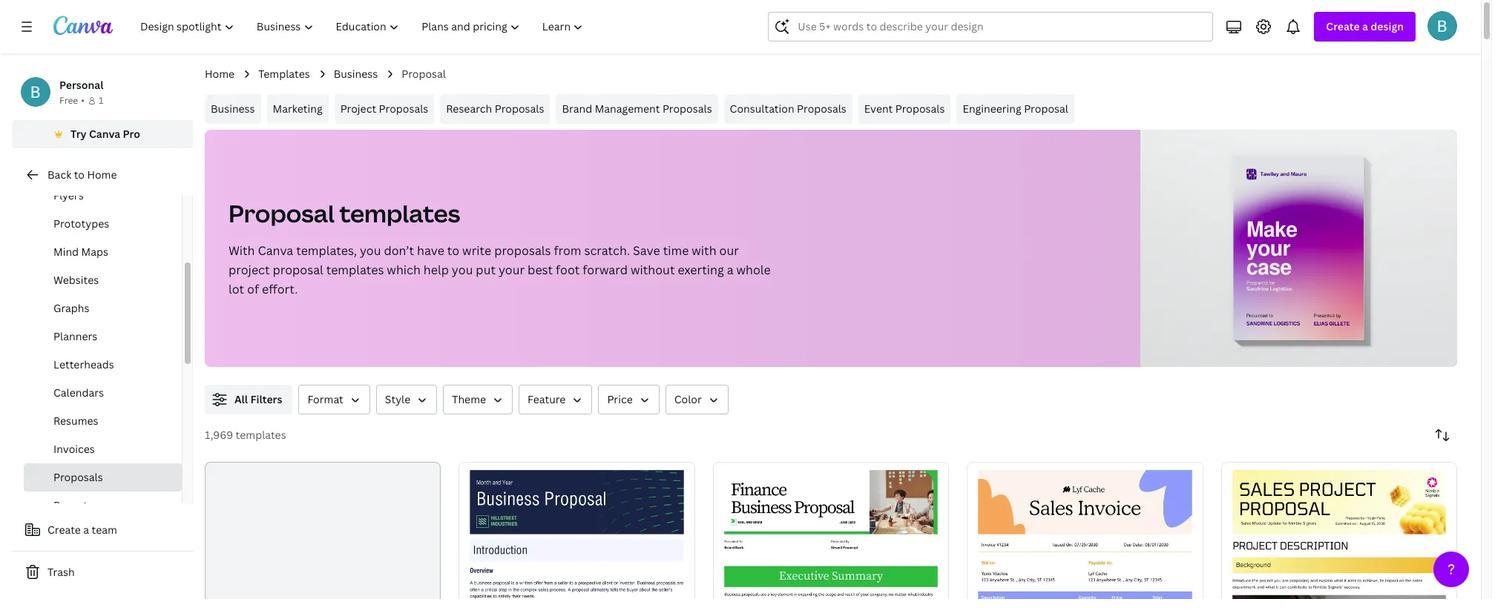 Task type: vqa. For each thing, say whether or not it's contained in the screenshot.
designs.
no



Task type: locate. For each thing, give the bounding box(es) containing it.
proposals inside 'link'
[[495, 102, 544, 116]]

0 vertical spatial a
[[1362, 19, 1368, 33]]

create
[[1326, 19, 1360, 33], [47, 523, 81, 537]]

2 vertical spatial templates
[[236, 428, 286, 442]]

1 vertical spatial templates
[[326, 262, 384, 278]]

you left put
[[452, 262, 473, 278]]

1 horizontal spatial canva
[[258, 243, 293, 259]]

proposal for proposal
[[402, 67, 446, 81]]

canva
[[89, 127, 120, 141], [258, 243, 293, 259]]

a left design at right top
[[1362, 19, 1368, 33]]

0 horizontal spatial you
[[360, 243, 381, 259]]

templates down all filters
[[236, 428, 286, 442]]

create a design button
[[1314, 12, 1416, 42]]

proposals right research at left top
[[495, 102, 544, 116]]

proposals right event
[[895, 102, 945, 116]]

templates for proposal templates
[[339, 197, 460, 229]]

project
[[229, 262, 270, 278]]

exerting
[[678, 262, 724, 278]]

research proposals
[[446, 102, 544, 116]]

create a design
[[1326, 19, 1404, 33]]

0 vertical spatial to
[[74, 168, 85, 182]]

1 vertical spatial to
[[447, 243, 459, 259]]

templates
[[339, 197, 460, 229], [326, 262, 384, 278], [236, 428, 286, 442]]

business link up project
[[334, 66, 378, 82]]

create left design at right top
[[1326, 19, 1360, 33]]

1 vertical spatial business link
[[205, 94, 261, 124]]

proposals for project proposals
[[379, 102, 428, 116]]

0 vertical spatial canva
[[89, 127, 120, 141]]

prototypes
[[53, 217, 109, 231]]

canva inside button
[[89, 127, 120, 141]]

all filters
[[234, 392, 282, 407]]

1 horizontal spatial home
[[205, 67, 235, 81]]

brand
[[562, 102, 592, 116]]

create inside 'dropdown button'
[[1326, 19, 1360, 33]]

from
[[554, 243, 581, 259]]

flyers link
[[24, 182, 182, 210]]

proposals for research proposals
[[495, 102, 544, 116]]

2 horizontal spatial proposal
[[1024, 102, 1068, 116]]

project proposals link
[[334, 94, 434, 124]]

1
[[99, 94, 103, 107]]

event
[[864, 102, 893, 116]]

project proposals
[[340, 102, 428, 116]]

canva up proposal
[[258, 243, 293, 259]]

home down try canva pro button
[[87, 168, 117, 182]]

theme button
[[443, 385, 513, 415]]

templates up don't
[[339, 197, 460, 229]]

you left don't
[[360, 243, 381, 259]]

1 horizontal spatial create
[[1326, 19, 1360, 33]]

1 horizontal spatial business
[[334, 67, 378, 81]]

a down our
[[727, 262, 733, 278]]

sales project proposal professional doc in yellow white pink tactile 3d style image
[[1221, 462, 1457, 599]]

websites
[[53, 273, 99, 287]]

2 horizontal spatial a
[[1362, 19, 1368, 33]]

business down home link on the top left of the page
[[211, 102, 255, 116]]

proposals right project
[[379, 102, 428, 116]]

0 horizontal spatial proposal
[[229, 197, 335, 229]]

mind maps
[[53, 245, 108, 259]]

templates down the templates,
[[326, 262, 384, 278]]

1 horizontal spatial to
[[447, 243, 459, 259]]

0 horizontal spatial canva
[[89, 127, 120, 141]]

home left the templates
[[205, 67, 235, 81]]

proposal templates
[[229, 197, 460, 229]]

try canva pro
[[71, 127, 140, 141]]

all
[[234, 392, 248, 407]]

canva inside with canva templates, you don't have to  write proposals from scratch. save time with our project proposal templates which help you put your best foot forward without exerting a whole lot of effort.
[[258, 243, 293, 259]]

home
[[205, 67, 235, 81], [87, 168, 117, 182]]

0 horizontal spatial create
[[47, 523, 81, 537]]

templates
[[258, 67, 310, 81]]

color
[[674, 392, 702, 407]]

proposals
[[379, 102, 428, 116], [495, 102, 544, 116], [662, 102, 712, 116], [797, 102, 846, 116], [895, 102, 945, 116], [53, 470, 103, 484]]

you
[[360, 243, 381, 259], [452, 262, 473, 278]]

1 vertical spatial canva
[[258, 243, 293, 259]]

1 vertical spatial a
[[727, 262, 733, 278]]

a
[[1362, 19, 1368, 33], [727, 262, 733, 278], [83, 523, 89, 537]]

0 vertical spatial create
[[1326, 19, 1360, 33]]

a inside 'dropdown button'
[[1362, 19, 1368, 33]]

project
[[340, 102, 376, 116]]

0 horizontal spatial business
[[211, 102, 255, 116]]

templates link
[[258, 66, 310, 82]]

None search field
[[768, 12, 1213, 42]]

whole
[[736, 262, 771, 278]]

0 horizontal spatial to
[[74, 168, 85, 182]]

event proposals link
[[858, 94, 951, 124]]

team
[[92, 523, 117, 537]]

a left team
[[83, 523, 89, 537]]

proposal up the with on the left top
[[229, 197, 335, 229]]

1,969
[[205, 428, 233, 442]]

pro
[[123, 127, 140, 141]]

templates inside with canva templates, you don't have to  write proposals from scratch. save time with our project proposal templates which help you put your best foot forward without exerting a whole lot of effort.
[[326, 262, 384, 278]]

proposal up project proposals
[[402, 67, 446, 81]]

create down "reports"
[[47, 523, 81, 537]]

try canva pro button
[[12, 120, 193, 148]]

0 horizontal spatial home
[[87, 168, 117, 182]]

of
[[247, 281, 259, 298]]

1 vertical spatial create
[[47, 523, 81, 537]]

create inside button
[[47, 523, 81, 537]]

Search search field
[[798, 13, 1204, 41]]

business up project
[[334, 67, 378, 81]]

business
[[334, 67, 378, 81], [211, 102, 255, 116]]

a inside with canva templates, you don't have to  write proposals from scratch. save time with our project proposal templates which help you put your best foot forward without exerting a whole lot of effort.
[[727, 262, 733, 278]]

business link
[[334, 66, 378, 82], [205, 94, 261, 124]]

1 vertical spatial you
[[452, 262, 473, 278]]

canva right try
[[89, 127, 120, 141]]

invoices link
[[24, 436, 182, 464]]

research proposals link
[[440, 94, 550, 124]]

business proposal professional doc in dark blue green abstract professional style image
[[459, 462, 695, 599]]

proposal right engineering in the top right of the page
[[1024, 102, 1068, 116]]

style
[[385, 392, 410, 407]]

forward
[[583, 262, 628, 278]]

create for create a team
[[47, 523, 81, 537]]

proposal
[[402, 67, 446, 81], [1024, 102, 1068, 116], [229, 197, 335, 229]]

consultation proposals link
[[724, 94, 852, 124]]

create a team
[[47, 523, 117, 537]]

1 vertical spatial business
[[211, 102, 255, 116]]

engineering
[[963, 102, 1021, 116]]

engineering proposal
[[963, 102, 1068, 116]]

proposals inside "link"
[[895, 102, 945, 116]]

a inside button
[[83, 523, 89, 537]]

brand management proposals link
[[556, 94, 718, 124]]

your
[[499, 262, 525, 278]]

to right back on the top
[[74, 168, 85, 182]]

resumes
[[53, 414, 98, 428]]

put
[[476, 262, 496, 278]]

proposal templates image
[[1141, 130, 1457, 367], [1234, 156, 1364, 340]]

to
[[74, 168, 85, 182], [447, 243, 459, 259]]

2 vertical spatial proposal
[[229, 197, 335, 229]]

0 vertical spatial business
[[334, 67, 378, 81]]

save
[[633, 243, 660, 259]]

trash
[[47, 565, 75, 579]]

1 horizontal spatial proposal
[[402, 67, 446, 81]]

back
[[47, 168, 71, 182]]

1 horizontal spatial business link
[[334, 66, 378, 82]]

1 horizontal spatial a
[[727, 262, 733, 278]]

back to home link
[[12, 160, 193, 190]]

create a team button
[[12, 516, 193, 545]]

brand management proposals
[[562, 102, 712, 116]]

2 vertical spatial a
[[83, 523, 89, 537]]

proposals left event
[[797, 102, 846, 116]]

feature button
[[519, 385, 592, 415]]

0 horizontal spatial a
[[83, 523, 89, 537]]

0 vertical spatial proposal
[[402, 67, 446, 81]]

consultation proposals
[[730, 102, 846, 116]]

templates for 1,969 templates
[[236, 428, 286, 442]]

1 vertical spatial proposal
[[1024, 102, 1068, 116]]

proposals for event proposals
[[895, 102, 945, 116]]

business link down home link on the top left of the page
[[205, 94, 261, 124]]

0 vertical spatial templates
[[339, 197, 460, 229]]

to right have
[[447, 243, 459, 259]]

Sort by button
[[1427, 421, 1457, 450]]

mind
[[53, 245, 79, 259]]

consultation
[[730, 102, 794, 116]]

0 vertical spatial home
[[205, 67, 235, 81]]



Task type: describe. For each thing, give the bounding box(es) containing it.
free
[[59, 94, 78, 107]]

proposals
[[494, 243, 551, 259]]

with canva templates, you don't have to  write proposals from scratch. save time with our project proposal templates which help you put your best foot forward without exerting a whole lot of effort.
[[229, 243, 771, 298]]

prototypes link
[[24, 210, 182, 238]]

reports
[[53, 499, 93, 513]]

proposal
[[273, 262, 323, 278]]

filters
[[250, 392, 282, 407]]

design
[[1371, 19, 1404, 33]]

graphs link
[[24, 295, 182, 323]]

a for team
[[83, 523, 89, 537]]

0 vertical spatial you
[[360, 243, 381, 259]]

write
[[462, 243, 491, 259]]

format
[[307, 392, 343, 407]]

marketing
[[273, 102, 322, 116]]

mind maps link
[[24, 238, 182, 266]]

calendars link
[[24, 379, 182, 407]]

flyers
[[53, 188, 84, 203]]

templates,
[[296, 243, 357, 259]]

our
[[719, 243, 739, 259]]

effort.
[[262, 281, 298, 298]]

event proposals
[[864, 102, 945, 116]]

management
[[595, 102, 660, 116]]

top level navigation element
[[131, 12, 596, 42]]

proposals right "management"
[[662, 102, 712, 116]]

•
[[81, 94, 85, 107]]

reports link
[[24, 492, 182, 520]]

format button
[[299, 385, 370, 415]]

proposals for consultation proposals
[[797, 102, 846, 116]]

0 horizontal spatial business link
[[205, 94, 261, 124]]

time
[[663, 243, 689, 259]]

color button
[[665, 385, 728, 415]]

style button
[[376, 385, 437, 415]]

planners
[[53, 329, 97, 344]]

1 horizontal spatial you
[[452, 262, 473, 278]]

invoices
[[53, 442, 95, 456]]

engineering proposal link
[[957, 94, 1074, 124]]

canva for with
[[258, 243, 293, 259]]

home link
[[205, 66, 235, 82]]

personal
[[59, 78, 103, 92]]

price
[[607, 392, 633, 407]]

brad klo image
[[1427, 11, 1457, 41]]

best
[[528, 262, 553, 278]]

lot
[[229, 281, 244, 298]]

which
[[387, 262, 421, 278]]

proposal for proposal templates
[[229, 197, 335, 229]]

calendars
[[53, 386, 104, 400]]

don't
[[384, 243, 414, 259]]

business proposal professional doc in green white traditional corporate style image
[[713, 462, 949, 599]]

websites link
[[24, 266, 182, 295]]

planners link
[[24, 323, 182, 351]]

all filters button
[[205, 385, 293, 415]]

1 vertical spatial home
[[87, 168, 117, 182]]

feature
[[528, 392, 566, 407]]

sales proposal professional doc in beige green pink dynamic professional style image
[[967, 462, 1203, 599]]

to inside with canva templates, you don't have to  write proposals from scratch. save time with our project proposal templates which help you put your best foot forward without exerting a whole lot of effort.
[[447, 243, 459, 259]]

create a blank proposal element
[[205, 462, 441, 599]]

foot
[[556, 262, 580, 278]]

1,969 templates
[[205, 428, 286, 442]]

with
[[692, 243, 716, 259]]

help
[[424, 262, 449, 278]]

trash link
[[12, 558, 193, 588]]

letterheads link
[[24, 351, 182, 379]]

have
[[417, 243, 444, 259]]

marketing link
[[267, 94, 328, 124]]

canva for try
[[89, 127, 120, 141]]

research
[[446, 102, 492, 116]]

letterheads
[[53, 358, 114, 372]]

without
[[631, 262, 675, 278]]

a for design
[[1362, 19, 1368, 33]]

0 vertical spatial business link
[[334, 66, 378, 82]]

proposals down invoices
[[53, 470, 103, 484]]

create for create a design
[[1326, 19, 1360, 33]]

scratch.
[[584, 243, 630, 259]]

try
[[71, 127, 87, 141]]

price button
[[598, 385, 659, 415]]

with
[[229, 243, 255, 259]]

theme
[[452, 392, 486, 407]]

maps
[[81, 245, 108, 259]]

back to home
[[47, 168, 117, 182]]



